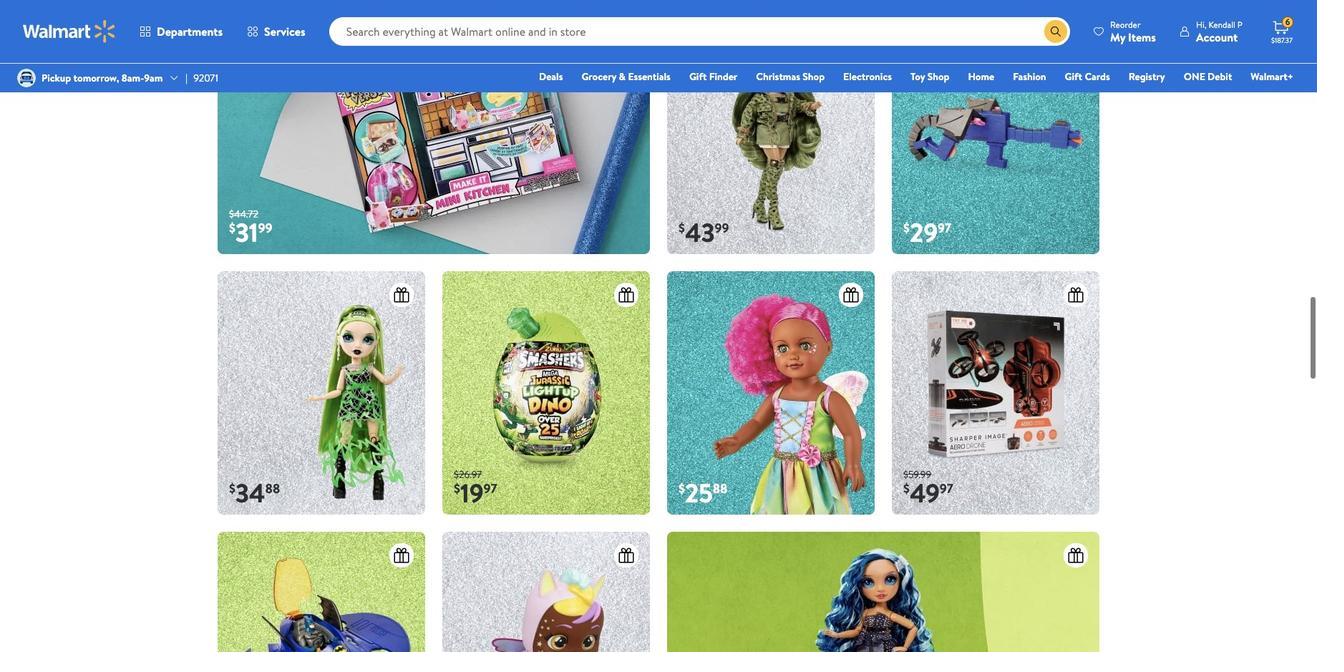 Task type: vqa. For each thing, say whether or not it's contained in the screenshot.
FASHION link
yes



Task type: describe. For each thing, give the bounding box(es) containing it.
$187.37
[[1272, 35, 1293, 45]]

make it mini kitchen mga's miniverse, kitchen playset, w/ uv light, collectibles, diy, resin play, exclusive, mystery recipe, mini oven mitts, not edible, 8+ image
[[218, 11, 650, 254]]

8am-
[[122, 71, 144, 85]]

walmart+
[[1251, 69, 1294, 84]]

31
[[236, 215, 258, 251]]

deals link
[[533, 69, 570, 85]]

| 92071
[[186, 71, 218, 85]]

99 inside $44.72 $ 31 99
[[258, 219, 272, 237]]

debit
[[1208, 69, 1233, 84]]

$26.97 $ 19 97
[[454, 468, 498, 512]]

registry link
[[1123, 69, 1172, 85]]

search icon image
[[1051, 26, 1062, 37]]

Walmart Site-Wide search field
[[329, 17, 1071, 46]]

gift finder link
[[683, 69, 744, 85]]

&
[[619, 69, 626, 84]]

services button
[[235, 14, 318, 49]]

$ 29 97
[[904, 215, 952, 251]]

gift finder
[[690, 69, 738, 84]]

reorder
[[1111, 18, 1141, 30]]

smashers mega jurassic light up dino egg by zuru t-rex or spino dinosaur toy for child 3 years and up image
[[443, 272, 650, 515]]

hi, kendall p account
[[1197, 18, 1243, 45]]

gift cards link
[[1059, 69, 1117, 85]]

walmart image
[[23, 20, 116, 43]]

christmas
[[757, 69, 801, 84]]

88 for 34
[[265, 480, 280, 498]]

tomorrow,
[[73, 71, 119, 85]]

$ inside $ 29 97
[[904, 219, 910, 237]]

deals
[[539, 69, 563, 84]]

grocery
[[582, 69, 617, 84]]

gift cards
[[1065, 69, 1111, 84]]

finder
[[710, 69, 738, 84]]

home link
[[962, 69, 1001, 85]]

one debit link
[[1178, 69, 1239, 85]]

6
[[1286, 16, 1291, 28]]

one
[[1184, 69, 1206, 84]]

walmart+ link
[[1245, 69, 1301, 85]]

toy shop link
[[905, 69, 956, 85]]

34
[[236, 476, 265, 512]]

grocery & essentials link
[[575, 69, 677, 85]]

$59.99
[[904, 468, 932, 482]]

kendall
[[1209, 18, 1236, 30]]

account
[[1197, 29, 1238, 45]]

grocery & essentials
[[582, 69, 671, 84]]

$26.97
[[454, 468, 482, 482]]

toy shop
[[911, 69, 950, 84]]

88 for 25
[[713, 480, 728, 498]]

$ inside $ 25 88
[[679, 480, 685, 498]]

9am
[[144, 71, 163, 85]]

hi,
[[1197, 18, 1207, 30]]

$ inside $ 43 99
[[679, 219, 685, 237]]



Task type: locate. For each thing, give the bounding box(es) containing it.
christmas shop link
[[750, 69, 832, 85]]

essentials
[[628, 69, 671, 84]]

sharper image® aero drone, rechargeable led stunt drone, built-in led lights, age 14+, orange image
[[892, 272, 1100, 515]]

0 horizontal spatial shop
[[803, 69, 825, 84]]

99 inside $ 43 99
[[715, 219, 729, 237]]

49
[[910, 476, 940, 512]]

pickup
[[42, 71, 71, 85]]

6 $187.37
[[1272, 16, 1293, 45]]

gift for gift cards
[[1065, 69, 1083, 84]]

2 gift from the left
[[1065, 69, 1083, 84]]

$ inside $ 34 88
[[229, 480, 236, 498]]

1 horizontal spatial 88
[[713, 480, 728, 498]]

97
[[938, 219, 952, 237], [484, 480, 498, 498], [940, 480, 954, 498]]

shop right toy
[[928, 69, 950, 84]]

cards
[[1085, 69, 1111, 84]]

25
[[685, 476, 713, 512]]

fashion link
[[1007, 69, 1053, 85]]

rainbow high olivia, camo green fashion doll, outfit & 10+ colorful play accessories. kids gift 4-12 years old and collectors image
[[668, 11, 875, 254]]

my life as elora posable 18 inch doll, pink hair, green eyes image
[[668, 272, 875, 515]]

rainbow high fantastic fashion jade hunter - green 11" fashion doll and playset with 2 complete doll outfits, and fashion play accessories, kids gift 4-12 years image
[[218, 272, 425, 515]]

gift inside "link"
[[690, 69, 707, 84]]

home
[[969, 69, 995, 84]]

$ inside $44.72 $ 31 99
[[229, 219, 236, 237]]

1 horizontal spatial shop
[[928, 69, 950, 84]]

19
[[460, 476, 484, 512]]

97 inside $ 29 97
[[938, 219, 952, 237]]

toy
[[911, 69, 926, 84]]

97 for 49
[[940, 480, 954, 498]]

shop right christmas
[[803, 69, 825, 84]]

$ inside $26.97 $ 19 97
[[454, 480, 460, 498]]

electronics
[[844, 69, 892, 84]]

$ 43 99
[[679, 215, 729, 251]]

97 for 19
[[484, 480, 498, 498]]

shop for christmas shop
[[803, 69, 825, 84]]

0 horizontal spatial gift
[[690, 69, 707, 84]]

88 inside $ 34 88
[[265, 480, 280, 498]]

departments
[[157, 24, 223, 39]]

|
[[186, 71, 188, 85]]

1 horizontal spatial gift
[[1065, 69, 1083, 84]]

registry
[[1129, 69, 1166, 84]]

gift left cards
[[1065, 69, 1083, 84]]

$44.72 $ 31 99
[[229, 207, 272, 251]]

0 horizontal spatial 99
[[258, 219, 272, 237]]

shop for toy shop
[[928, 69, 950, 84]]

$
[[229, 219, 236, 237], [679, 219, 685, 237], [904, 219, 910, 237], [229, 480, 236, 498], [454, 480, 460, 498], [679, 480, 685, 498], [904, 480, 910, 498]]

gift for gift finder
[[690, 69, 707, 84]]

nerf minecraft ender dragon blaster and 12 nerf elite foam darts image
[[892, 11, 1100, 254]]

2 99 from the left
[[715, 219, 729, 237]]

 image
[[17, 69, 36, 87]]

my
[[1111, 29, 1126, 45]]

reorder my items
[[1111, 18, 1157, 45]]

gift left finder
[[690, 69, 707, 84]]

97 inside $59.99 $ 49 97
[[940, 480, 954, 498]]

departments button
[[127, 14, 235, 49]]

one debit
[[1184, 69, 1233, 84]]

shop
[[803, 69, 825, 84], [928, 69, 950, 84]]

$ 25 88
[[679, 476, 728, 512]]

1 shop from the left
[[803, 69, 825, 84]]

christmas shop
[[757, 69, 825, 84]]

88 inside $ 25 88
[[713, 480, 728, 498]]

$44.72
[[229, 207, 259, 221]]

1 88 from the left
[[265, 480, 280, 498]]

electronics link
[[837, 69, 899, 85]]

1 gift from the left
[[690, 69, 707, 84]]

97 inside $26.97 $ 19 97
[[484, 480, 498, 498]]

fashion
[[1014, 69, 1047, 84]]

2 88 from the left
[[713, 480, 728, 498]]

pickup tomorrow, 8am-9am
[[42, 71, 163, 85]]

$59.99 $ 49 97
[[904, 468, 954, 512]]

92071
[[193, 71, 218, 85]]

Search search field
[[329, 17, 1071, 46]]

items
[[1129, 29, 1157, 45]]

p
[[1238, 18, 1243, 30]]

$ inside $59.99 $ 49 97
[[904, 480, 910, 498]]

$ 34 88
[[229, 476, 280, 512]]

gift
[[690, 69, 707, 84], [1065, 69, 1083, 84]]

99
[[258, 219, 272, 237], [715, 219, 729, 237]]

2 shop from the left
[[928, 69, 950, 84]]

1 99 from the left
[[258, 219, 272, 237]]

43
[[685, 215, 715, 251]]

0 horizontal spatial 88
[[265, 480, 280, 498]]

services
[[264, 24, 306, 39]]

29
[[910, 215, 938, 251]]

1 horizontal spatial 99
[[715, 219, 729, 237]]

88
[[265, 480, 280, 498], [713, 480, 728, 498]]



